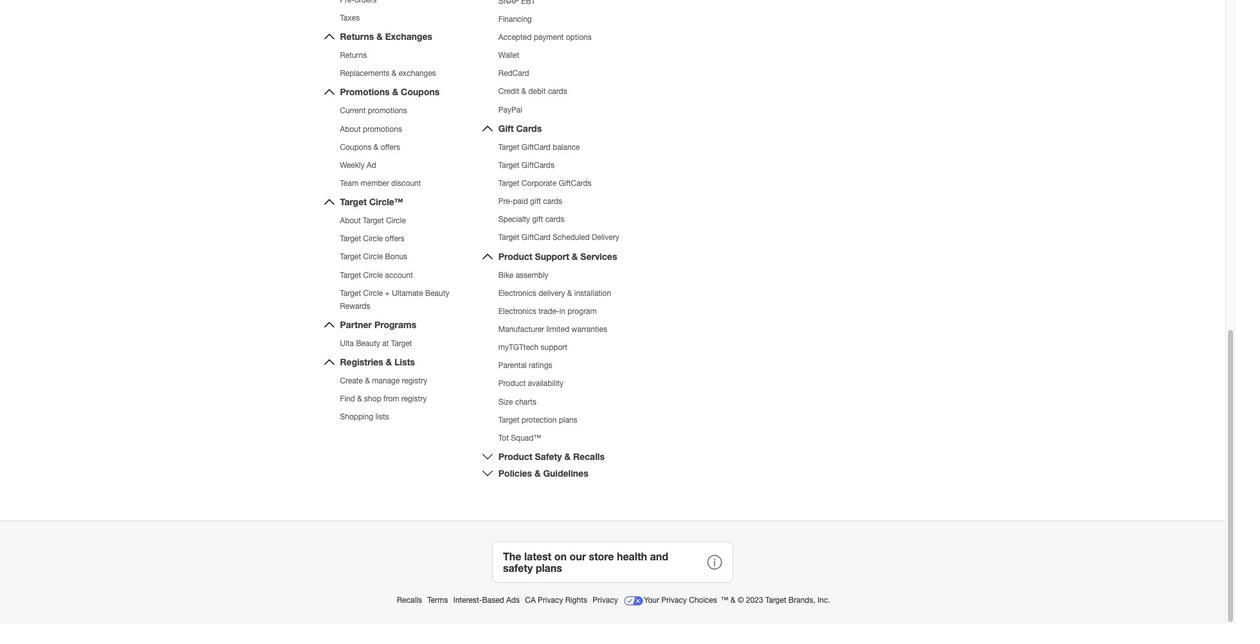 Task type: describe. For each thing, give the bounding box(es) containing it.
bonus
[[385, 253, 407, 262]]

guidelines
[[543, 468, 589, 479]]

wallet link
[[499, 51, 520, 60]]

safety
[[535, 451, 562, 462]]

current promotions link
[[340, 106, 407, 115]]

target for target giftcard balance
[[499, 143, 520, 152]]

partner programs
[[340, 319, 417, 330]]

©
[[738, 596, 744, 605]]

partner programs link
[[340, 319, 417, 330]]

interest-based ads link
[[454, 596, 522, 605]]

pre-paid gift cards
[[499, 197, 563, 206]]

exchanges
[[385, 31, 433, 42]]

our
[[570, 550, 586, 563]]

delivery
[[592, 233, 620, 242]]

0 horizontal spatial beauty
[[356, 339, 380, 348]]

product support & services
[[499, 251, 617, 262]]

accepted payment options
[[499, 33, 592, 42]]

& for policies & guidelines
[[535, 468, 541, 479]]

bike
[[499, 271, 514, 280]]

safety
[[503, 562, 533, 574]]

shopping lists
[[340, 413, 389, 422]]

coupons & offers link
[[340, 143, 400, 152]]

trade-
[[539, 307, 560, 316]]

& for credit & debit cards
[[522, 87, 526, 96]]

circle for account
[[363, 271, 383, 280]]

taxes
[[340, 14, 360, 23]]

beauty inside target circle + ultamate beauty rewards
[[425, 289, 450, 298]]

electronics for electronics delivery & installation
[[499, 289, 537, 298]]

manufacturer limited warranties link
[[499, 325, 607, 334]]

& for returns & exchanges
[[377, 31, 383, 42]]

at
[[382, 339, 389, 348]]

registries
[[340, 357, 383, 368]]

replacements
[[340, 69, 390, 78]]

your privacy choices
[[644, 596, 717, 605]]

options
[[566, 33, 592, 42]]

3 privacy from the left
[[662, 596, 687, 605]]

circle for offers
[[363, 234, 383, 243]]

replacements & exchanges link
[[340, 69, 436, 78]]

shop
[[364, 395, 381, 404]]

0 vertical spatial registry
[[402, 377, 428, 386]]

product for product safety & recalls
[[499, 451, 533, 462]]

0 vertical spatial gift
[[530, 197, 541, 206]]

target circle + ultamate beauty rewards
[[340, 289, 450, 311]]

gift
[[499, 123, 514, 134]]

promotions for about promotions
[[363, 125, 402, 134]]

& for coupons & offers
[[374, 143, 379, 152]]

team member discount
[[340, 179, 421, 188]]

promotions for current promotions
[[368, 106, 407, 115]]

recalls terms interest-based ads ca privacy rights privacy
[[397, 596, 620, 605]]

interest-
[[454, 596, 482, 605]]

manufacturer limited warranties
[[499, 325, 607, 334]]

0 vertical spatial plans
[[559, 416, 578, 425]]

target for target corporate giftcards
[[499, 179, 520, 188]]

program
[[568, 307, 597, 316]]

rights
[[566, 596, 588, 605]]

target for target circle™
[[340, 196, 367, 207]]

member
[[361, 179, 389, 188]]

policies & guidelines
[[499, 468, 589, 479]]

size charts link
[[499, 397, 537, 406]]

target for target circle offers
[[340, 234, 361, 243]]

brands,
[[789, 596, 816, 605]]

tot squad™ link
[[499, 434, 541, 443]]

privacy link
[[593, 596, 620, 605]]

coupons & offers
[[340, 143, 400, 152]]

target giftcard balance link
[[499, 143, 580, 152]]

debit
[[529, 87, 546, 96]]

product for product support & services
[[499, 251, 533, 262]]

accepted
[[499, 33, 532, 42]]

redcard link
[[499, 69, 529, 78]]

balance
[[553, 143, 580, 152]]

weekly ad
[[340, 161, 376, 170]]

paypal link
[[499, 105, 522, 114]]

1 horizontal spatial giftcards
[[559, 179, 592, 188]]

credit & debit cards
[[499, 87, 567, 96]]

offers for target circle offers
[[385, 234, 405, 243]]

target giftcard balance
[[499, 143, 580, 152]]

about target circle link
[[340, 216, 406, 225]]

target circle offers
[[340, 234, 405, 243]]

latest
[[524, 550, 552, 563]]

product safety & recalls
[[499, 451, 605, 462]]

™ & © 2023 target brands, inc.
[[721, 596, 830, 605]]

& for create & manage registry
[[365, 377, 370, 386]]

size charts
[[499, 397, 537, 406]]

target corporate giftcards link
[[499, 179, 592, 188]]

promotions
[[340, 87, 390, 97]]

& down scheduled
[[572, 251, 578, 262]]

circle down circle™
[[386, 216, 406, 225]]

logo image
[[624, 591, 644, 611]]

ads
[[507, 596, 520, 605]]

pre-paid gift cards link
[[499, 197, 563, 206]]

wallet
[[499, 51, 520, 60]]

target circle offers link
[[340, 234, 405, 243]]

discount
[[391, 179, 421, 188]]

electronics trade-in program
[[499, 307, 597, 316]]

store
[[589, 550, 614, 563]]

scheduled
[[553, 233, 590, 242]]

credit
[[499, 87, 519, 96]]

paid
[[513, 197, 528, 206]]

& up guidelines
[[565, 451, 571, 462]]

target circle bonus link
[[340, 253, 407, 262]]

squad™
[[511, 434, 541, 443]]

product for product availability
[[499, 379, 526, 388]]

manage
[[372, 377, 400, 386]]

lists
[[376, 413, 389, 422]]

assembly
[[516, 271, 549, 280]]

1 vertical spatial coupons
[[340, 143, 372, 152]]

the
[[503, 550, 522, 563]]

about for about target circle
[[340, 216, 361, 225]]

on
[[555, 550, 567, 563]]

returns for returns & exchanges
[[340, 31, 374, 42]]

financing
[[499, 15, 532, 24]]

rewards
[[340, 302, 370, 311]]



Task type: locate. For each thing, give the bounding box(es) containing it.
tot
[[499, 434, 509, 443]]

2 giftcard from the top
[[522, 233, 551, 242]]

1 vertical spatial product
[[499, 379, 526, 388]]

1 horizontal spatial coupons
[[401, 87, 440, 97]]

&
[[377, 31, 383, 42], [392, 69, 397, 78], [392, 87, 399, 97], [522, 87, 526, 96], [374, 143, 379, 152], [572, 251, 578, 262], [568, 289, 572, 298], [386, 357, 392, 368], [365, 377, 370, 386], [357, 395, 362, 404], [565, 451, 571, 462], [535, 468, 541, 479], [731, 596, 736, 605]]

0 vertical spatial product
[[499, 251, 533, 262]]

& up 'promotions & coupons' link
[[392, 69, 397, 78]]

0 horizontal spatial giftcards
[[522, 161, 555, 170]]

specialty gift cards link
[[499, 215, 565, 224]]

ultamate
[[392, 289, 423, 298]]

ratings
[[529, 361, 553, 370]]

plans
[[559, 416, 578, 425], [536, 562, 562, 574]]

terms link
[[427, 596, 450, 605]]

target up "rewards"
[[340, 289, 361, 298]]

1 vertical spatial registry
[[401, 395, 427, 404]]

0 vertical spatial returns
[[340, 31, 374, 42]]

promotions down 'promotions & coupons' link
[[368, 106, 407, 115]]

target giftcard scheduled delivery
[[499, 233, 620, 242]]

circle for +
[[363, 289, 383, 298]]

about down current at the top
[[340, 125, 361, 134]]

target inside target circle + ultamate beauty rewards
[[340, 289, 361, 298]]

2 returns from the top
[[340, 51, 367, 60]]

returns for returns link
[[340, 51, 367, 60]]

giftcards
[[522, 161, 555, 170], [559, 179, 592, 188]]

target
[[499, 143, 520, 152], [499, 161, 520, 170], [499, 179, 520, 188], [340, 196, 367, 207], [363, 216, 384, 225], [499, 233, 520, 242], [340, 234, 361, 243], [340, 253, 361, 262], [340, 271, 361, 280], [340, 289, 361, 298], [391, 339, 412, 348], [499, 416, 520, 425], [766, 596, 787, 605]]

giftcard down specialty gift cards link
[[522, 233, 551, 242]]

charts
[[515, 397, 537, 406]]

returns up returns link
[[340, 31, 374, 42]]

1 horizontal spatial privacy
[[593, 596, 618, 605]]

pre-
[[499, 197, 513, 206]]

privacy right ca
[[538, 596, 563, 605]]

giftcard for balance
[[522, 143, 551, 152]]

ulta beauty at target
[[340, 339, 412, 348]]

1 vertical spatial giftcards
[[559, 179, 592, 188]]

& left lists
[[386, 357, 392, 368]]

returns up replacements
[[340, 51, 367, 60]]

circle down "target circle bonus"
[[363, 271, 383, 280]]

gift down pre-paid gift cards link
[[532, 215, 543, 224]]

about up target circle offers
[[340, 216, 361, 225]]

0 vertical spatial giftcards
[[522, 161, 555, 170]]

plans inside the latest on our store health and safety plans
[[536, 562, 562, 574]]

target for target circle account
[[340, 271, 361, 280]]

target down specialty
[[499, 233, 520, 242]]

2 product from the top
[[499, 379, 526, 388]]

team
[[340, 179, 359, 188]]

returns & exchanges link
[[340, 31, 433, 42]]

lists
[[395, 357, 415, 368]]

circle down about target circle link
[[363, 234, 383, 243]]

your privacy choices link
[[624, 591, 720, 611]]

1 vertical spatial gift
[[532, 215, 543, 224]]

1 horizontal spatial recalls
[[573, 451, 605, 462]]

find
[[340, 395, 355, 404]]

target protection plans link
[[499, 416, 578, 425]]

& for replacements & exchanges
[[392, 69, 397, 78]]

returns link
[[340, 51, 367, 60]]

specialty gift cards
[[499, 215, 565, 224]]

3 product from the top
[[499, 451, 533, 462]]

1 horizontal spatial beauty
[[425, 289, 450, 298]]

target circle + ultamate beauty rewards link
[[340, 289, 450, 311]]

payment
[[534, 33, 564, 42]]

privacy right your
[[662, 596, 687, 605]]

electronics for electronics trade-in program
[[499, 307, 537, 316]]

registry down lists
[[402, 377, 428, 386]]

target for target protection plans
[[499, 416, 520, 425]]

giftcard down cards
[[522, 143, 551, 152]]

privacy left logo
[[593, 596, 618, 605]]

& left the debit
[[522, 87, 526, 96]]

electronics
[[499, 289, 537, 298], [499, 307, 537, 316]]

shopping
[[340, 413, 373, 422]]

electronics up manufacturer
[[499, 307, 537, 316]]

1 vertical spatial about
[[340, 216, 361, 225]]

1 vertical spatial plans
[[536, 562, 562, 574]]

promotions down current promotions
[[363, 125, 402, 134]]

target up pre-
[[499, 179, 520, 188]]

1 product from the top
[[499, 251, 533, 262]]

about for about promotions
[[340, 125, 361, 134]]

target circle account link
[[340, 271, 413, 280]]

create & manage registry link
[[340, 377, 428, 386]]

the latest on our store health and safety plans link
[[492, 542, 734, 583]]

offers up bonus
[[385, 234, 405, 243]]

& right find
[[357, 395, 362, 404]]

1 vertical spatial giftcard
[[522, 233, 551, 242]]

cards right the debit
[[548, 87, 567, 96]]

coupons down the exchanges at left
[[401, 87, 440, 97]]

1 vertical spatial offers
[[385, 234, 405, 243]]

0 horizontal spatial recalls
[[397, 596, 422, 605]]

beauty left at
[[356, 339, 380, 348]]

& up ad
[[374, 143, 379, 152]]

shopping lists link
[[340, 413, 389, 422]]

cards up target giftcard scheduled delivery
[[545, 215, 565, 224]]

manufacturer
[[499, 325, 545, 334]]

target down gift
[[499, 143, 520, 152]]

cards for pre-paid gift cards
[[543, 197, 563, 206]]

weekly
[[340, 161, 365, 170]]

target down team
[[340, 196, 367, 207]]

cards down target corporate giftcards
[[543, 197, 563, 206]]

& for ™ & © 2023 target brands, inc.
[[731, 596, 736, 605]]

your
[[644, 596, 660, 605]]

recalls up guidelines
[[573, 451, 605, 462]]

target for target circle bonus
[[340, 253, 361, 262]]

about
[[340, 125, 361, 134], [340, 216, 361, 225]]

electronics down the bike assembly link
[[499, 289, 537, 298]]

services
[[581, 251, 617, 262]]

product down the parental
[[499, 379, 526, 388]]

0 vertical spatial electronics
[[499, 289, 537, 298]]

target right 2023
[[766, 596, 787, 605]]

current
[[340, 106, 366, 115]]

0 vertical spatial cards
[[548, 87, 567, 96]]

1 giftcard from the top
[[522, 143, 551, 152]]

0 horizontal spatial coupons
[[340, 143, 372, 152]]

product up the bike assembly link
[[499, 251, 533, 262]]

gift right paid
[[530, 197, 541, 206]]

2 vertical spatial cards
[[545, 215, 565, 224]]

support
[[535, 251, 570, 262]]

based
[[482, 596, 504, 605]]

& down safety
[[535, 468, 541, 479]]

& left ©
[[731, 596, 736, 605]]

2 vertical spatial product
[[499, 451, 533, 462]]

target down target circle offers
[[340, 253, 361, 262]]

promotions & coupons link
[[340, 87, 440, 97]]

target for target giftcards
[[499, 161, 520, 170]]

target for target circle + ultamate beauty rewards
[[340, 289, 361, 298]]

1 privacy from the left
[[538, 596, 563, 605]]

returns & exchanges
[[340, 31, 433, 42]]

ca privacy rights link
[[525, 596, 590, 605]]

create & manage registry
[[340, 377, 428, 386]]

tot squad™
[[499, 434, 541, 443]]

coupons up weekly ad
[[340, 143, 372, 152]]

about target circle
[[340, 216, 406, 225]]

bike assembly
[[499, 271, 549, 280]]

offers for coupons & offers
[[381, 143, 400, 152]]

registry right from
[[401, 395, 427, 404]]

about promotions link
[[340, 125, 402, 134]]

target circle account
[[340, 271, 413, 280]]

target up target circle offers
[[363, 216, 384, 225]]

plans right safety
[[536, 562, 562, 574]]

& right delivery on the left of page
[[568, 289, 572, 298]]

1 about from the top
[[340, 125, 361, 134]]

target corporate giftcards
[[499, 179, 592, 188]]

terms
[[427, 596, 448, 605]]

about promotions
[[340, 125, 402, 134]]

circle for bonus
[[363, 253, 383, 262]]

paypal
[[499, 105, 522, 114]]

giftcards up corporate
[[522, 161, 555, 170]]

0 vertical spatial beauty
[[425, 289, 450, 298]]

1 vertical spatial electronics
[[499, 307, 537, 316]]

2 horizontal spatial privacy
[[662, 596, 687, 605]]

target for target giftcard scheduled delivery
[[499, 233, 520, 242]]

current promotions
[[340, 106, 407, 115]]

0 vertical spatial coupons
[[401, 87, 440, 97]]

account
[[385, 271, 413, 280]]

cards for credit & debit cards
[[548, 87, 567, 96]]

taxes link
[[340, 14, 360, 23]]

1 vertical spatial cards
[[543, 197, 563, 206]]

gift cards
[[499, 123, 542, 134]]

target down target giftcard balance
[[499, 161, 520, 170]]

1 vertical spatial promotions
[[363, 125, 402, 134]]

0 horizontal spatial privacy
[[538, 596, 563, 605]]

promotions
[[368, 106, 407, 115], [363, 125, 402, 134]]

circle down target circle offers
[[363, 253, 383, 262]]

target down about target circle link
[[340, 234, 361, 243]]

product availability link
[[499, 379, 564, 388]]

2 electronics from the top
[[499, 307, 537, 316]]

& for find & shop from registry
[[357, 395, 362, 404]]

2 privacy from the left
[[593, 596, 618, 605]]

bike assembly link
[[499, 271, 549, 280]]

availability
[[528, 379, 564, 388]]

warranties
[[572, 325, 607, 334]]

giftcard for scheduled
[[522, 233, 551, 242]]

& right create
[[365, 377, 370, 386]]

plans right protection at the bottom of page
[[559, 416, 578, 425]]

size
[[499, 397, 513, 406]]

& for registries & lists
[[386, 357, 392, 368]]

product up policies
[[499, 451, 533, 462]]

target circle bonus
[[340, 253, 407, 262]]

™
[[721, 596, 729, 605]]

1 vertical spatial beauty
[[356, 339, 380, 348]]

1 returns from the top
[[340, 31, 374, 42]]

beauty right ultamate
[[425, 289, 450, 298]]

0 vertical spatial about
[[340, 125, 361, 134]]

target protection plans
[[499, 416, 578, 425]]

0 vertical spatial giftcard
[[522, 143, 551, 152]]

circle left +
[[363, 289, 383, 298]]

offers down about promotions on the top of the page
[[381, 143, 400, 152]]

recalls
[[573, 451, 605, 462], [397, 596, 422, 605]]

circle inside target circle + ultamate beauty rewards
[[363, 289, 383, 298]]

& for promotions & coupons
[[392, 87, 399, 97]]

ad
[[367, 161, 376, 170]]

& down replacements & exchanges "link"
[[392, 87, 399, 97]]

mytgttech support link
[[499, 343, 568, 352]]

0 vertical spatial promotions
[[368, 106, 407, 115]]

redcard
[[499, 69, 529, 78]]

target down "target circle bonus"
[[340, 271, 361, 280]]

and
[[650, 550, 669, 563]]

0 vertical spatial offers
[[381, 143, 400, 152]]

2 about from the top
[[340, 216, 361, 225]]

cards
[[516, 123, 542, 134]]

1 vertical spatial recalls
[[397, 596, 422, 605]]

privacy
[[538, 596, 563, 605], [593, 596, 618, 605], [662, 596, 687, 605]]

product availability
[[499, 379, 564, 388]]

0 vertical spatial recalls
[[573, 451, 605, 462]]

giftcards right corporate
[[559, 179, 592, 188]]

& left exchanges
[[377, 31, 383, 42]]

1 vertical spatial returns
[[340, 51, 367, 60]]

target right at
[[391, 339, 412, 348]]

target down size
[[499, 416, 520, 425]]

recalls left terms
[[397, 596, 422, 605]]

1 electronics from the top
[[499, 289, 537, 298]]



Task type: vqa. For each thing, say whether or not it's contained in the screenshot.
warranties
yes



